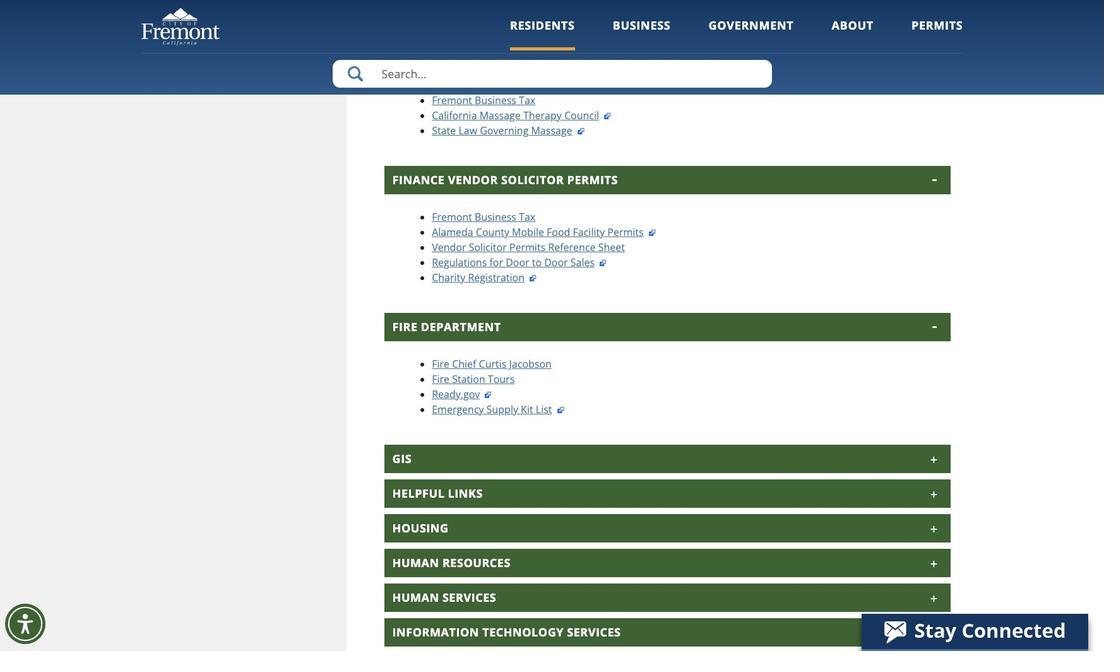 Task type: locate. For each thing, give the bounding box(es) containing it.
business inside massage permit application fremont business tax california massage therapy council state law governing massage
[[475, 93, 517, 107]]

1 vertical spatial human
[[393, 591, 439, 606]]

emergency
[[432, 403, 484, 417]]

fremont business tax alameda county mobile food facility permits vendor solicitor permits reference sheet regulations for door to door sales charity registration
[[432, 210, 644, 285]]

gis
[[393, 452, 412, 467]]

california
[[432, 109, 477, 122]]

permit down finance massage permit
[[476, 78, 507, 92]]

0 vertical spatial services
[[443, 591, 497, 606]]

0 vertical spatial fire
[[393, 320, 418, 335]]

1 vertical spatial finance
[[393, 172, 445, 188]]

finance vendor solicitor permits
[[393, 172, 618, 188]]

tax
[[519, 93, 536, 107], [519, 210, 536, 224]]

food
[[547, 225, 571, 239]]

business
[[613, 18, 671, 33], [475, 93, 517, 107], [475, 210, 517, 224]]

door
[[506, 256, 530, 270], [545, 256, 568, 270]]

1 door from the left
[[506, 256, 530, 270]]

0 horizontal spatial door
[[506, 256, 530, 270]]

1 vertical spatial fremont business tax link
[[432, 210, 536, 224]]

fremont
[[432, 93, 472, 107], [432, 210, 472, 224]]

0 vertical spatial finance
[[393, 40, 445, 55]]

1 horizontal spatial services
[[567, 625, 621, 640]]

list
[[536, 403, 552, 417]]

finance for finance vendor solicitor permits
[[393, 172, 445, 188]]

1 tax from the top
[[519, 93, 536, 107]]

0 vertical spatial human
[[393, 556, 439, 571]]

alameda county mobile food facility permits link
[[432, 225, 657, 239]]

1 vertical spatial tax
[[519, 210, 536, 224]]

1 vertical spatial fire
[[432, 357, 450, 371]]

reference
[[548, 241, 596, 254]]

1 vertical spatial business
[[475, 93, 517, 107]]

regulations
[[432, 256, 487, 270]]

massage permit application link
[[432, 78, 563, 92]]

solicitor inside fremont business tax alameda county mobile food facility permits vendor solicitor permits reference sheet regulations for door to door sales charity registration
[[469, 241, 507, 254]]

sales
[[571, 256, 595, 270]]

fremont business tax link down massage permit application link
[[432, 93, 536, 107]]

1 vertical spatial vendor
[[432, 241, 466, 254]]

human down housing
[[393, 556, 439, 571]]

fremont up 'california' on the left of page
[[432, 93, 472, 107]]

fire for fire department
[[393, 320, 418, 335]]

housing
[[393, 521, 449, 536]]

permit
[[507, 40, 552, 55], [476, 78, 507, 92]]

county
[[476, 225, 510, 239]]

vendor down alameda
[[432, 241, 466, 254]]

tax up mobile
[[519, 210, 536, 224]]

solicitor down county
[[469, 241, 507, 254]]

ready.gov
[[432, 388, 480, 402]]

door down the vendor solicitor permits reference sheet link in the top of the page
[[506, 256, 530, 270]]

1 finance from the top
[[393, 40, 445, 55]]

fire up ready.gov
[[432, 373, 450, 386]]

2 fremont from the top
[[432, 210, 472, 224]]

0 vertical spatial permit
[[507, 40, 552, 55]]

mobile
[[512, 225, 544, 239]]

tax inside massage permit application fremont business tax california massage therapy council state law governing massage
[[519, 93, 536, 107]]

0 horizontal spatial services
[[443, 591, 497, 606]]

Search text field
[[333, 60, 772, 88]]

permit down residents
[[507, 40, 552, 55]]

to
[[532, 256, 542, 270]]

fremont business tax link
[[432, 93, 536, 107], [432, 210, 536, 224]]

finance
[[393, 40, 445, 55], [393, 172, 445, 188]]

station
[[452, 373, 486, 386]]

solicitor
[[502, 172, 564, 188], [469, 241, 507, 254]]

tax up california massage therapy council link on the top of page
[[519, 93, 536, 107]]

for
[[490, 256, 503, 270]]

regulations for door to door sales link
[[432, 256, 608, 270]]

kit
[[521, 403, 534, 417]]

supply
[[487, 403, 519, 417]]

1 human from the top
[[393, 556, 439, 571]]

2 finance from the top
[[393, 172, 445, 188]]

fire left chief
[[432, 357, 450, 371]]

2 vertical spatial business
[[475, 210, 517, 224]]

information technology services
[[393, 625, 621, 640]]

governing
[[480, 124, 529, 138]]

council
[[565, 109, 599, 122]]

residents
[[510, 18, 575, 33]]

fire left department
[[393, 320, 418, 335]]

vendor solicitor permits reference sheet link
[[432, 241, 625, 254]]

application
[[510, 78, 563, 92]]

fremont up alameda
[[432, 210, 472, 224]]

fremont inside fremont business tax alameda county mobile food facility permits vendor solicitor permits reference sheet regulations for door to door sales charity registration
[[432, 210, 472, 224]]

fremont business tax link up county
[[432, 210, 536, 224]]

human for human resources
[[393, 556, 439, 571]]

finance for finance massage permit
[[393, 40, 445, 55]]

0 vertical spatial solicitor
[[502, 172, 564, 188]]

door right to
[[545, 256, 568, 270]]

massage up 'california' on the left of page
[[432, 78, 473, 92]]

vendor down law
[[448, 172, 498, 188]]

permits link
[[912, 18, 964, 50]]

technology
[[483, 625, 564, 640]]

services
[[443, 591, 497, 606], [567, 625, 621, 640]]

resources
[[443, 556, 511, 571]]

permit inside massage permit application fremont business tax california massage therapy council state law governing massage
[[476, 78, 507, 92]]

0 vertical spatial tax
[[519, 93, 536, 107]]

1 horizontal spatial door
[[545, 256, 568, 270]]

vendor
[[448, 172, 498, 188], [432, 241, 466, 254]]

1 vertical spatial fremont
[[432, 210, 472, 224]]

1 vertical spatial solicitor
[[469, 241, 507, 254]]

0 vertical spatial fremont
[[432, 93, 472, 107]]

solicitor up mobile
[[502, 172, 564, 188]]

fire
[[393, 320, 418, 335], [432, 357, 450, 371], [432, 373, 450, 386]]

information
[[393, 625, 479, 640]]

2 tax from the top
[[519, 210, 536, 224]]

law
[[459, 124, 478, 138]]

human
[[393, 556, 439, 571], [393, 591, 439, 606]]

permits
[[912, 18, 964, 33], [568, 172, 618, 188], [608, 225, 644, 239], [510, 241, 546, 254]]

facility
[[573, 225, 605, 239]]

state law governing massage link
[[432, 124, 585, 138]]

1 fremont from the top
[[432, 93, 472, 107]]

fire chief curtis jacobson fire station tours ready.gov emergency supply kit list
[[432, 357, 552, 417]]

human up the information
[[393, 591, 439, 606]]

0 vertical spatial fremont business tax link
[[432, 93, 536, 107]]

2 human from the top
[[393, 591, 439, 606]]

massage
[[448, 40, 504, 55], [432, 78, 473, 92], [480, 109, 521, 122], [532, 124, 573, 138]]

1 vertical spatial permit
[[476, 78, 507, 92]]

tours
[[488, 373, 515, 386]]

human for human services
[[393, 591, 439, 606]]

government link
[[709, 18, 794, 50]]



Task type: vqa. For each thing, say whether or not it's contained in the screenshot.
About
yes



Task type: describe. For each thing, give the bounding box(es) containing it.
curtis
[[479, 357, 507, 371]]

fremont inside massage permit application fremont business tax california massage therapy council state law governing massage
[[432, 93, 472, 107]]

business link
[[613, 18, 671, 50]]

massage permit application fremont business tax california massage therapy council state law governing massage
[[432, 78, 599, 138]]

helpful
[[393, 486, 445, 501]]

1 fremont business tax link from the top
[[432, 93, 536, 107]]

about link
[[832, 18, 874, 50]]

2 vertical spatial fire
[[432, 373, 450, 386]]

2 fremont business tax link from the top
[[432, 210, 536, 224]]

charity registration link
[[432, 271, 538, 285]]

ready.gov link
[[432, 388, 493, 402]]

links
[[448, 486, 483, 501]]

fire chief curtis jacobson link
[[432, 357, 552, 371]]

emergency supply kit list link
[[432, 403, 565, 417]]

registration
[[468, 271, 525, 285]]

residents link
[[510, 18, 575, 50]]

human resources
[[393, 556, 511, 571]]

massage up massage permit application link
[[448, 40, 504, 55]]

therapy
[[524, 109, 562, 122]]

government
[[709, 18, 794, 33]]

about
[[832, 18, 874, 33]]

charity
[[432, 271, 466, 285]]

vendor inside fremont business tax alameda county mobile food facility permits vendor solicitor permits reference sheet regulations for door to door sales charity registration
[[432, 241, 466, 254]]

chief
[[452, 357, 477, 371]]

fire for fire chief curtis jacobson fire station tours ready.gov emergency supply kit list
[[432, 357, 450, 371]]

1 vertical spatial services
[[567, 625, 621, 640]]

massage down therapy
[[532, 124, 573, 138]]

state
[[432, 124, 456, 138]]

human services
[[393, 591, 497, 606]]

fire station tours link
[[432, 373, 515, 386]]

california massage therapy council link
[[432, 109, 612, 122]]

0 vertical spatial vendor
[[448, 172, 498, 188]]

department
[[421, 320, 501, 335]]

stay connected image
[[862, 615, 1088, 650]]

alameda
[[432, 225, 474, 239]]

jacobson
[[509, 357, 552, 371]]

2 door from the left
[[545, 256, 568, 270]]

0 vertical spatial business
[[613, 18, 671, 33]]

massage up the governing
[[480, 109, 521, 122]]

helpful links
[[393, 486, 483, 501]]

business inside fremont business tax alameda county mobile food facility permits vendor solicitor permits reference sheet regulations for door to door sales charity registration
[[475, 210, 517, 224]]

sheet
[[599, 241, 625, 254]]

tax inside fremont business tax alameda county mobile food facility permits vendor solicitor permits reference sheet regulations for door to door sales charity registration
[[519, 210, 536, 224]]

finance massage permit
[[393, 40, 552, 55]]

fire department
[[393, 320, 501, 335]]



